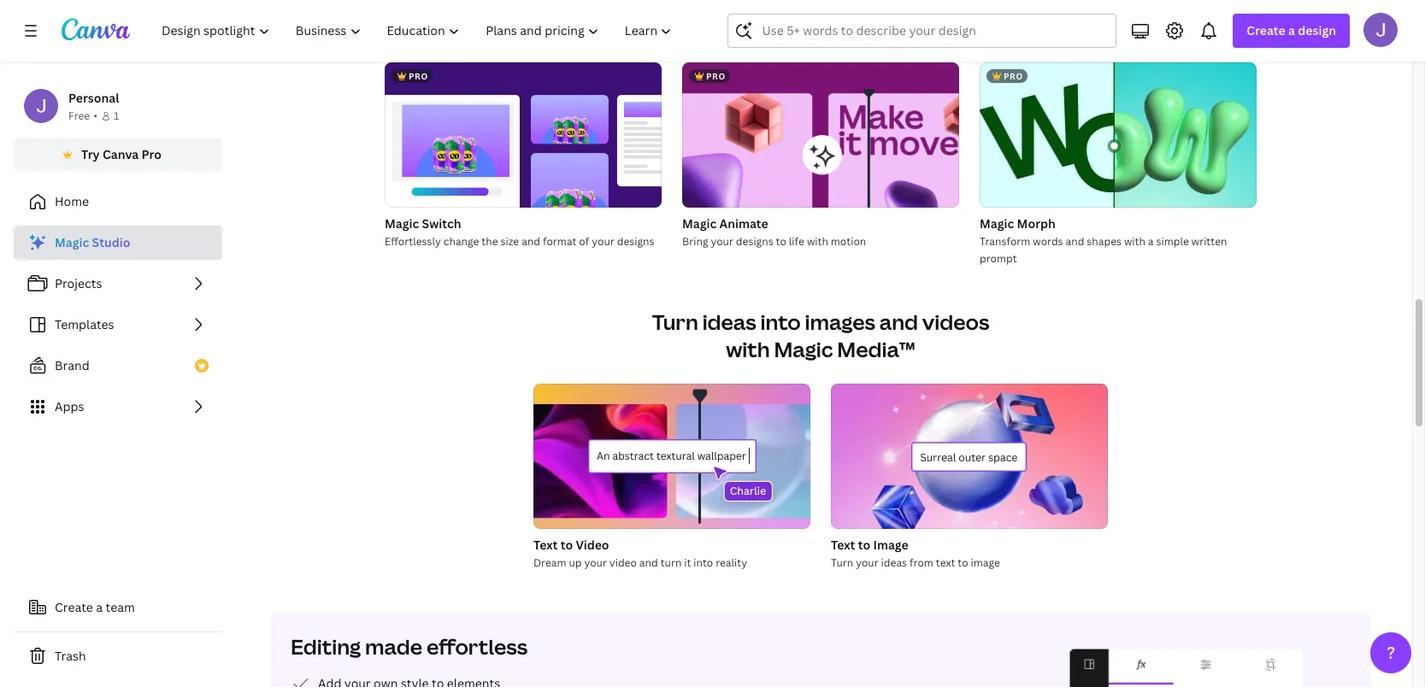 Task type: locate. For each thing, give the bounding box(es) containing it.
turn
[[652, 308, 698, 336], [831, 556, 854, 570]]

2 horizontal spatial a
[[1289, 22, 1295, 38]]

a inside button
[[96, 599, 103, 616]]

list containing magic studio
[[14, 226, 222, 424]]

2 pro from the left
[[706, 70, 726, 82]]

reality
[[716, 556, 747, 570]]

1
[[114, 109, 119, 123]]

1 vertical spatial turn
[[831, 556, 854, 570]]

and
[[522, 234, 540, 249], [1066, 234, 1085, 249], [880, 308, 918, 336], [639, 556, 658, 570]]

it
[[684, 556, 691, 570]]

create inside dropdown button
[[1247, 22, 1286, 38]]

3 pro group from the left
[[980, 62, 1257, 208]]

magic inside magic morph transform words and shapes with a simple written prompt
[[980, 215, 1014, 232]]

magic inside magic switch effortlessly change the size and format of your designs
[[385, 215, 419, 232]]

and left turn
[[639, 556, 658, 570]]

2 group from the left
[[831, 384, 1108, 529]]

1 horizontal spatial text
[[831, 537, 855, 553]]

pro group
[[385, 62, 662, 208], [682, 62, 959, 208], [980, 62, 1257, 208]]

0 horizontal spatial text
[[534, 537, 558, 553]]

size
[[501, 234, 519, 249]]

1 horizontal spatial designs
[[736, 234, 774, 249]]

pro
[[142, 146, 162, 162]]

None search field
[[728, 14, 1117, 48]]

1 vertical spatial into
[[694, 556, 713, 570]]

designs down the animate on the right of the page
[[736, 234, 774, 249]]

with
[[807, 234, 828, 249], [1124, 234, 1146, 249], [726, 335, 770, 363]]

motion
[[831, 234, 866, 249]]

create left design
[[1247, 22, 1286, 38]]

pro for animate
[[706, 70, 726, 82]]

0 vertical spatial a
[[1289, 22, 1295, 38]]

a left design
[[1289, 22, 1295, 38]]

written
[[1192, 234, 1227, 249]]

with inside turn ideas into images and videos with magic media™
[[726, 335, 770, 363]]

to right text
[[958, 556, 968, 570]]

to left life
[[776, 234, 787, 249]]

free
[[68, 109, 90, 123]]

a inside dropdown button
[[1289, 22, 1295, 38]]

create
[[1247, 22, 1286, 38], [55, 599, 93, 616]]

text inside text to image turn your ideas from text to image
[[831, 537, 855, 553]]

simple
[[1156, 234, 1189, 249]]

group for text to video
[[534, 384, 811, 529]]

pro
[[409, 70, 428, 82], [706, 70, 726, 82], [1004, 70, 1023, 82]]

1 pro group from the left
[[385, 62, 662, 208]]

magic left studio
[[55, 234, 89, 251]]

your
[[592, 234, 615, 249], [711, 234, 734, 249], [584, 556, 607, 570], [856, 556, 879, 570]]

text to image image
[[831, 384, 1108, 529]]

and left videos
[[880, 308, 918, 336]]

to inside text to video dream up your video and turn it into reality
[[561, 537, 573, 553]]

0 horizontal spatial pro group
[[385, 62, 662, 208]]

0 horizontal spatial with
[[726, 335, 770, 363]]

your inside magic animate bring your designs to life with motion
[[711, 234, 734, 249]]

designs right the of
[[617, 234, 655, 249]]

and right words
[[1066, 234, 1085, 249]]

2 designs from the left
[[736, 234, 774, 249]]

into inside turn ideas into images and videos with magic media™
[[761, 308, 801, 336]]

0 vertical spatial turn
[[652, 308, 698, 336]]

and inside magic morph transform words and shapes with a simple written prompt
[[1066, 234, 1085, 249]]

a
[[1289, 22, 1295, 38], [1148, 234, 1154, 249], [96, 599, 103, 616]]

0 horizontal spatial create
[[55, 599, 93, 616]]

1 group from the left
[[534, 384, 811, 529]]

to up the up
[[561, 537, 573, 553]]

videos
[[922, 308, 990, 336]]

pro group for magic animate
[[682, 62, 959, 208]]

text to image turn your ideas from text to image
[[831, 537, 1000, 570]]

0 vertical spatial ideas
[[703, 308, 756, 336]]

from
[[910, 556, 934, 570]]

1 horizontal spatial a
[[1148, 234, 1154, 249]]

magic up bring
[[682, 215, 717, 232]]

1 designs from the left
[[617, 234, 655, 249]]

text up dream
[[534, 537, 558, 553]]

text
[[534, 537, 558, 553], [831, 537, 855, 553]]

your down 'image'
[[856, 556, 879, 570]]

create left team
[[55, 599, 93, 616]]

apps
[[55, 398, 84, 415]]

personal
[[68, 90, 119, 106]]

create inside button
[[55, 599, 93, 616]]

a inside magic morph transform words and shapes with a simple written prompt
[[1148, 234, 1154, 249]]

1 horizontal spatial pro
[[706, 70, 726, 82]]

editing
[[291, 633, 361, 661]]

0 horizontal spatial ideas
[[703, 308, 756, 336]]

a left simple
[[1148, 234, 1154, 249]]

and inside magic switch effortlessly change the size and format of your designs
[[522, 234, 540, 249]]

create a team button
[[14, 591, 222, 625]]

your right bring
[[711, 234, 734, 249]]

pro group for magic switch
[[385, 62, 662, 208]]

trash
[[55, 648, 86, 664]]

into right it
[[694, 556, 713, 570]]

ideas
[[703, 308, 756, 336], [881, 556, 907, 570]]

turn down bring
[[652, 308, 698, 336]]

image
[[971, 556, 1000, 570]]

2 vertical spatial a
[[96, 599, 103, 616]]

pro inside magic animate "group"
[[706, 70, 726, 82]]

animate
[[720, 215, 768, 232]]

2 horizontal spatial pro
[[1004, 70, 1023, 82]]

0 horizontal spatial into
[[694, 556, 713, 570]]

0 horizontal spatial group
[[534, 384, 811, 529]]

magic studio
[[55, 234, 130, 251]]

video
[[576, 537, 609, 553]]

2 horizontal spatial with
[[1124, 234, 1146, 249]]

0 vertical spatial create
[[1247, 22, 1286, 38]]

magic left media™
[[774, 335, 833, 363]]

1 horizontal spatial into
[[761, 308, 801, 336]]

into
[[761, 308, 801, 336], [694, 556, 713, 570]]

words
[[1033, 234, 1063, 249]]

0 horizontal spatial a
[[96, 599, 103, 616]]

magic switch image
[[385, 62, 662, 208]]

1 horizontal spatial create
[[1247, 22, 1286, 38]]

magic inside list
[[55, 234, 89, 251]]

video
[[610, 556, 637, 570]]

1 pro from the left
[[409, 70, 428, 82]]

turn inside text to image turn your ideas from text to image
[[831, 556, 854, 570]]

1 horizontal spatial pro group
[[682, 62, 959, 208]]

your right the of
[[592, 234, 615, 249]]

studio
[[92, 234, 130, 251]]

team
[[106, 599, 135, 616]]

0 horizontal spatial designs
[[617, 234, 655, 249]]

pro inside magic switch group
[[409, 70, 428, 82]]

effortless
[[427, 633, 528, 661]]

turn inside turn ideas into images and videos with magic media™
[[652, 308, 698, 336]]

list
[[14, 226, 222, 424]]

magic for magic morph
[[980, 215, 1014, 232]]

2 horizontal spatial pro group
[[980, 62, 1257, 208]]

magic morph group
[[980, 62, 1257, 268]]

2 pro group from the left
[[682, 62, 959, 208]]

2 text from the left
[[831, 537, 855, 553]]

create a design
[[1247, 22, 1336, 38]]

text
[[936, 556, 955, 570]]

3 pro from the left
[[1004, 70, 1023, 82]]

top level navigation element
[[150, 14, 687, 48]]

magic
[[385, 215, 419, 232], [682, 215, 717, 232], [980, 215, 1014, 232], [55, 234, 89, 251], [774, 335, 833, 363]]

1 text from the left
[[534, 537, 558, 553]]

with inside magic morph transform words and shapes with a simple written prompt
[[1124, 234, 1146, 249]]

turn ideas into images and videos with magic media™
[[652, 308, 990, 363]]

1 horizontal spatial ideas
[[881, 556, 907, 570]]

designs
[[617, 234, 655, 249], [736, 234, 774, 249]]

1 horizontal spatial group
[[831, 384, 1108, 529]]

pro for morph
[[1004, 70, 1023, 82]]

turn left from
[[831, 556, 854, 570]]

group
[[534, 384, 811, 529], [831, 384, 1108, 529]]

create for create a design
[[1247, 22, 1286, 38]]

magic up transform
[[980, 215, 1014, 232]]

bring
[[682, 234, 708, 249]]

dream
[[534, 556, 567, 570]]

to
[[776, 234, 787, 249], [561, 537, 573, 553], [858, 537, 871, 553], [958, 556, 968, 570]]

pro inside magic morph group
[[1004, 70, 1023, 82]]

try canva pro
[[81, 146, 162, 162]]

0 horizontal spatial pro
[[409, 70, 428, 82]]

1 vertical spatial a
[[1148, 234, 1154, 249]]

1 vertical spatial ideas
[[881, 556, 907, 570]]

prompt
[[980, 251, 1017, 266]]

1 horizontal spatial turn
[[831, 556, 854, 570]]

1 horizontal spatial with
[[807, 234, 828, 249]]

magic up effortlessly
[[385, 215, 419, 232]]

text inside text to video dream up your video and turn it into reality
[[534, 537, 558, 553]]

1 vertical spatial create
[[55, 599, 93, 616]]

0 vertical spatial into
[[761, 308, 801, 336]]

0 horizontal spatial turn
[[652, 308, 698, 336]]

Search search field
[[762, 15, 1083, 47]]

your down video
[[584, 556, 607, 570]]

and right size
[[522, 234, 540, 249]]

trash link
[[14, 640, 222, 674]]

made
[[365, 633, 422, 661]]

text left 'image'
[[831, 537, 855, 553]]

transform
[[980, 234, 1031, 249]]

magic inside magic animate bring your designs to life with motion
[[682, 215, 717, 232]]

designs inside magic animate bring your designs to life with motion
[[736, 234, 774, 249]]

a left team
[[96, 599, 103, 616]]

magic switch effortlessly change the size and format of your designs
[[385, 215, 655, 249]]

up
[[569, 556, 582, 570]]

into left images
[[761, 308, 801, 336]]



Task type: describe. For each thing, give the bounding box(es) containing it.
text to image group
[[831, 384, 1108, 572]]

brand link
[[14, 349, 222, 383]]

create a design button
[[1233, 14, 1350, 48]]

to inside magic animate bring your designs to life with motion
[[776, 234, 787, 249]]

your inside text to video dream up your video and turn it into reality
[[584, 556, 607, 570]]

home link
[[14, 185, 222, 219]]

text to video image
[[534, 384, 811, 529]]

a for design
[[1289, 22, 1295, 38]]

ideas inside turn ideas into images and videos with magic media™
[[703, 308, 756, 336]]

shapes
[[1087, 234, 1122, 249]]

images
[[805, 308, 875, 336]]

your inside magic switch effortlessly change the size and format of your designs
[[592, 234, 615, 249]]

editing made effortless
[[291, 633, 528, 661]]

create for create a team
[[55, 599, 93, 616]]

try
[[81, 146, 100, 162]]

ideas inside text to image turn your ideas from text to image
[[881, 556, 907, 570]]

life
[[789, 234, 805, 249]]

designs inside magic switch effortlessly change the size and format of your designs
[[617, 234, 655, 249]]

group for text to image
[[831, 384, 1108, 529]]

try canva pro button
[[14, 139, 222, 171]]

your inside text to image turn your ideas from text to image
[[856, 556, 879, 570]]

and inside turn ideas into images and videos with magic media™
[[880, 308, 918, 336]]

magic switch group
[[385, 62, 662, 251]]

image
[[873, 537, 909, 553]]

magic animate group
[[682, 62, 959, 251]]

with inside magic animate bring your designs to life with motion
[[807, 234, 828, 249]]

morph
[[1017, 215, 1056, 232]]

turn
[[661, 556, 682, 570]]

apps link
[[14, 390, 222, 424]]

effortlessly
[[385, 234, 441, 249]]

templates
[[55, 316, 114, 333]]

magic animate image
[[682, 62, 959, 208]]

the
[[482, 234, 498, 249]]

a for team
[[96, 599, 103, 616]]

•
[[93, 109, 97, 123]]

projects link
[[14, 267, 222, 301]]

text for text to image
[[831, 537, 855, 553]]

templates link
[[14, 308, 222, 342]]

text to video group
[[534, 384, 811, 572]]

create a team
[[55, 599, 135, 616]]

text to video dream up your video and turn it into reality
[[534, 537, 747, 570]]

magic inside turn ideas into images and videos with magic media™
[[774, 335, 833, 363]]

switch
[[422, 215, 461, 232]]

text for text to video
[[534, 537, 558, 553]]

pro group for magic morph
[[980, 62, 1257, 208]]

design
[[1298, 22, 1336, 38]]

brand
[[55, 357, 90, 374]]

with for turn ideas into images and videos with magic media™
[[726, 335, 770, 363]]

media™
[[837, 335, 916, 363]]

magic for magic animate
[[682, 215, 717, 232]]

magic for magic switch
[[385, 215, 419, 232]]

of
[[579, 234, 589, 249]]

pro for switch
[[409, 70, 428, 82]]

and inside text to video dream up your video and turn it into reality
[[639, 556, 658, 570]]

projects
[[55, 275, 102, 292]]

canva
[[103, 146, 139, 162]]

format
[[543, 234, 577, 249]]

magic animate bring your designs to life with motion
[[682, 215, 866, 249]]

with for magic morph transform words and shapes with a simple written prompt
[[1124, 234, 1146, 249]]

home
[[55, 193, 89, 209]]

magic studio link
[[14, 226, 222, 260]]

jacob simon image
[[1364, 13, 1398, 47]]

magic morph image
[[980, 62, 1257, 208]]

change
[[444, 234, 479, 249]]

into inside text to video dream up your video and turn it into reality
[[694, 556, 713, 570]]

free •
[[68, 109, 97, 123]]

magic morph transform words and shapes with a simple written prompt
[[980, 215, 1227, 266]]

to left 'image'
[[858, 537, 871, 553]]



Task type: vqa. For each thing, say whether or not it's contained in the screenshot.
Try Canva Pro
yes



